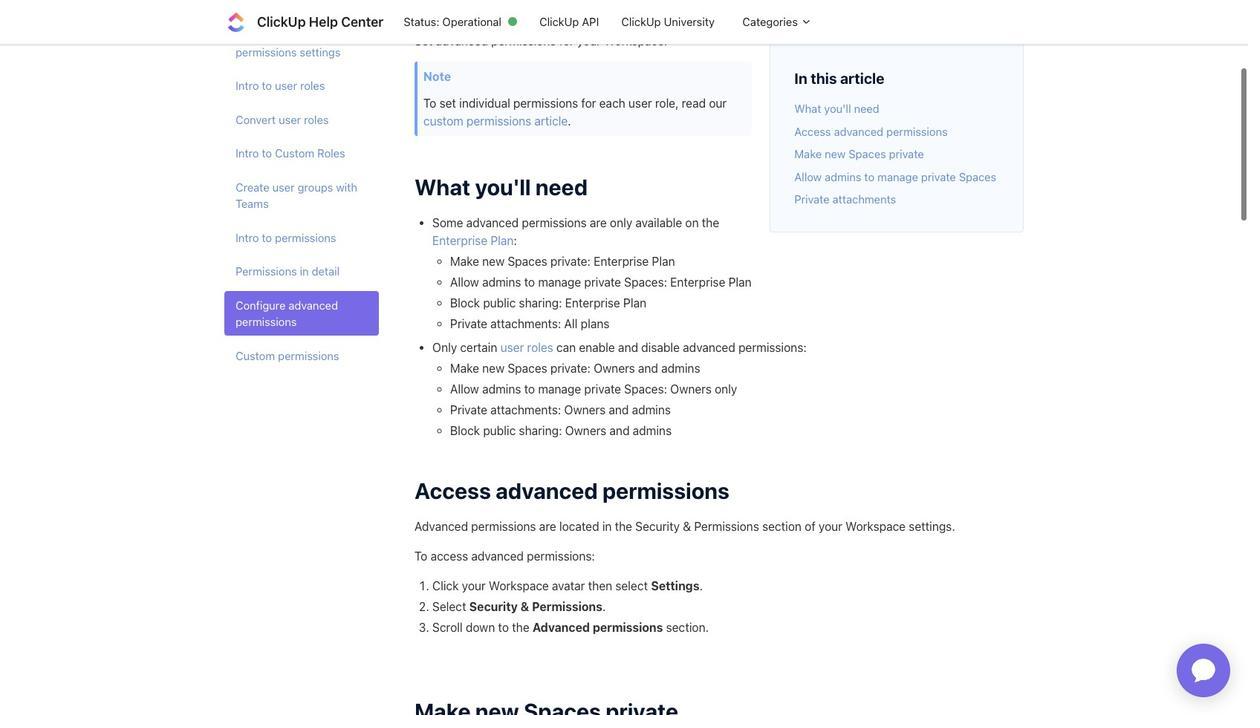 Task type: locate. For each thing, give the bounding box(es) containing it.
spaces: down "available" in the right of the page
[[624, 275, 667, 289]]

1 horizontal spatial your
[[577, 34, 601, 47]]

0 horizontal spatial the
[[512, 621, 530, 635]]

1 vertical spatial only
[[715, 382, 737, 396]]

2 vertical spatial permissions
[[532, 600, 603, 614]]

security inside click your workspace avatar then select settings . select security & permissions . scroll down to the advanced permissions section.
[[469, 600, 518, 614]]

admins inside some advanced permissions are only available on the enterprise plan : make new spaces private: enterprise plan allow admins to manage private spaces: enterprise plan block public sharing: enterprise plan private attachments: all plans
[[482, 275, 521, 289]]

convert user roles
[[236, 113, 329, 126]]

intro to permissions
[[236, 231, 336, 244]]

attachments
[[833, 192, 896, 206]]

clickup inside 'link'
[[621, 15, 661, 28]]

of
[[805, 520, 816, 534]]

1 vertical spatial new
[[482, 255, 505, 268]]

workspace.
[[604, 34, 668, 47]]

1 vertical spatial spaces:
[[624, 382, 667, 396]]

individual
[[459, 96, 510, 110]]

permissions up configure
[[236, 265, 297, 278]]

2 vertical spatial intro
[[236, 231, 259, 244]]

manage inside only certain user roles can enable and disable advanced permissions: make new spaces private: owners and admins allow admins to manage private spaces: owners only private attachments: owners and admins block public sharing: owners and admins
[[538, 382, 581, 396]]

1 horizontal spatial advanced
[[533, 621, 590, 635]]

intro down teams
[[236, 231, 259, 244]]

attachments:
[[491, 317, 561, 330], [491, 403, 561, 417]]

intro for intro to permissions
[[236, 231, 259, 244]]

make inside only certain user roles can enable and disable advanced permissions: make new spaces private: owners and admins allow admins to manage private spaces: owners only private attachments: owners and admins block public sharing: owners and admins
[[450, 362, 479, 375]]

only inside some advanced permissions are only available on the enterprise plan : make new spaces private: enterprise plan allow admins to manage private spaces: enterprise plan block public sharing: enterprise plan private attachments: all plans
[[610, 216, 633, 229]]

to left access
[[415, 550, 428, 563]]

access advanced permissions up the make new spaces private link on the right top of the page
[[795, 124, 948, 138]]

what you'll need up :
[[415, 174, 588, 200]]

2 block from the top
[[450, 424, 480, 437]]

0 vertical spatial public
[[483, 296, 516, 310]]

permissions inside default security and permissions settings
[[236, 45, 297, 58]]

manage up attachments
[[878, 170, 918, 183]]

0 vertical spatial need
[[854, 102, 880, 115]]

0 vertical spatial advanced
[[415, 520, 468, 534]]

2 attachments: from the top
[[491, 403, 561, 417]]

1 block from the top
[[450, 296, 480, 310]]

allow inside only certain user roles can enable and disable advanced permissions: make new spaces private: owners and admins allow admins to manage private spaces: owners only private attachments: owners and admins block public sharing: owners and admins
[[450, 382, 479, 396]]

are left "available" in the right of the page
[[590, 216, 607, 229]]

0 vertical spatial &
[[683, 520, 691, 534]]

attachments: up user roles link
[[491, 317, 561, 330]]

for left each
[[581, 96, 596, 110]]

advanced up access
[[415, 520, 468, 534]]

1 horizontal spatial the
[[615, 520, 632, 534]]

make inside some advanced permissions are only available on the enterprise plan : make new spaces private: enterprise plan allow admins to manage private spaces: enterprise plan block public sharing: enterprise plan private attachments: all plans
[[450, 255, 479, 268]]

to left set
[[424, 96, 436, 110]]

& inside click your workspace avatar then select settings . select security & permissions . scroll down to the advanced permissions section.
[[521, 600, 529, 614]]

permissions
[[491, 34, 556, 47], [236, 45, 297, 58], [513, 96, 578, 110], [467, 114, 531, 127], [887, 124, 948, 138], [522, 216, 587, 229], [275, 231, 336, 244], [236, 315, 297, 328], [278, 349, 339, 362], [603, 478, 730, 504], [471, 520, 536, 534], [593, 621, 663, 635]]

user inside create user groups with teams
[[272, 180, 295, 194]]

security up the down
[[469, 600, 518, 614]]

to right the down
[[498, 621, 509, 635]]

0 vertical spatial are
[[590, 216, 607, 229]]

roles left can
[[527, 341, 553, 354]]

workspace left settings.
[[846, 520, 906, 534]]

advanced down avatar
[[533, 621, 590, 635]]

2 intro from the top
[[236, 146, 259, 160]]

. inside to set individual permissions for each user role, read our custom permissions article .
[[568, 114, 571, 127]]

avatar
[[552, 580, 585, 593]]

for down clickup api
[[559, 34, 574, 47]]

intro for intro to user roles
[[236, 79, 259, 92]]

section
[[762, 520, 802, 534]]

1 vertical spatial for
[[581, 96, 596, 110]]

0 vertical spatial the
[[702, 216, 719, 229]]

application
[[1159, 626, 1248, 716]]

0 vertical spatial only
[[610, 216, 633, 229]]

advanced
[[415, 520, 468, 534], [533, 621, 590, 635]]

1 vertical spatial permissions:
[[527, 550, 595, 563]]

0 horizontal spatial permissions
[[236, 265, 297, 278]]

private: up all
[[550, 255, 591, 268]]

0 vertical spatial for
[[559, 34, 574, 47]]

clickup for clickup university
[[621, 15, 661, 28]]

block inside some advanced permissions are only available on the enterprise plan : make new spaces private: enterprise plan allow admins to manage private spaces: enterprise plan block public sharing: enterprise plan private attachments: all plans
[[450, 296, 480, 310]]

2 horizontal spatial the
[[702, 216, 719, 229]]

0 vertical spatial spaces:
[[624, 275, 667, 289]]

to inside some advanced permissions are only available on the enterprise plan : make new spaces private: enterprise plan allow admins to manage private spaces: enterprise plan block public sharing: enterprise plan private attachments: all plans
[[524, 275, 535, 289]]

1 horizontal spatial permissions:
[[739, 341, 807, 354]]

can
[[557, 341, 576, 354]]

you'll up :
[[475, 174, 531, 200]]

0 vertical spatial block
[[450, 296, 480, 310]]

the right the down
[[512, 621, 530, 635]]

1 horizontal spatial are
[[590, 216, 607, 229]]

and inside default security and permissions settings
[[319, 28, 338, 42]]

make down certain
[[450, 362, 479, 375]]

access up access
[[415, 478, 491, 504]]

workspace down to access advanced permissions:
[[489, 580, 549, 593]]

0 vertical spatial permissions:
[[739, 341, 807, 354]]

permissions left the section in the right bottom of the page
[[694, 520, 759, 534]]

2 vertical spatial roles
[[527, 341, 553, 354]]

private inside only certain user roles can enable and disable advanced permissions: make new spaces private: owners and admins allow admins to manage private spaces: owners only private attachments: owners and admins block public sharing: owners and admins
[[450, 403, 487, 417]]

&
[[683, 520, 691, 534], [521, 600, 529, 614]]

permissions
[[236, 265, 297, 278], [694, 520, 759, 534], [532, 600, 603, 614]]

custom down configure
[[236, 349, 275, 362]]

1 horizontal spatial &
[[683, 520, 691, 534]]

private: down can
[[550, 362, 591, 375]]

1 intro from the top
[[236, 79, 259, 92]]

user up convert user roles
[[275, 79, 297, 92]]

2 sharing: from the top
[[519, 424, 562, 437]]

set
[[415, 34, 433, 47]]

public inside only certain user roles can enable and disable advanced permissions: make new spaces private: owners and admins allow admins to manage private spaces: owners only private attachments: owners and admins block public sharing: owners and admins
[[483, 424, 516, 437]]

user right certain
[[501, 341, 524, 354]]

operational
[[442, 15, 502, 28]]

click your workspace avatar then select settings . select security & permissions . scroll down to the advanced permissions section.
[[432, 580, 709, 635]]

advanced right disable
[[683, 341, 735, 354]]

to up "convert"
[[262, 79, 272, 92]]

1 vertical spatial .
[[700, 580, 703, 593]]

0 vertical spatial to
[[424, 96, 436, 110]]

1 vertical spatial access advanced permissions
[[415, 478, 730, 504]]

1 vertical spatial workspace
[[489, 580, 549, 593]]

1 vertical spatial need
[[536, 174, 588, 200]]

what
[[795, 102, 821, 115], [415, 174, 470, 200]]

create
[[236, 180, 269, 194]]

2 public from the top
[[483, 424, 516, 437]]

clickup for clickup api
[[539, 15, 579, 28]]

1 vertical spatial block
[[450, 424, 480, 437]]

spaces: inside some advanced permissions are only available on the enterprise plan : make new spaces private: enterprise plan allow admins to manage private spaces: enterprise plan block public sharing: enterprise plan private attachments: all plans
[[624, 275, 667, 289]]

1 private: from the top
[[550, 255, 591, 268]]

access advanced permissions up located
[[415, 478, 730, 504]]

2 vertical spatial .
[[603, 600, 606, 614]]

article
[[840, 69, 885, 87], [535, 114, 568, 127]]

make down what you'll need link
[[795, 147, 822, 161]]

manage up all
[[538, 275, 581, 289]]

1 vertical spatial advanced
[[533, 621, 590, 635]]

to up user roles link
[[524, 275, 535, 289]]

workspace
[[846, 520, 906, 534], [489, 580, 549, 593]]

1 vertical spatial article
[[535, 114, 568, 127]]

access down what you'll need link
[[795, 124, 831, 138]]

0 vertical spatial roles
[[300, 79, 325, 92]]

to for to set individual permissions for each user role, read our custom permissions article .
[[424, 96, 436, 110]]

1 vertical spatial are
[[539, 520, 556, 534]]

0 vertical spatial new
[[825, 147, 846, 161]]

user inside to set individual permissions for each user role, read our custom permissions article .
[[629, 96, 652, 110]]

spaces: down disable
[[624, 382, 667, 396]]

private
[[889, 147, 924, 161], [921, 170, 956, 183], [584, 275, 621, 289], [584, 382, 621, 396]]

1 horizontal spatial access
[[795, 124, 831, 138]]

advanced right access
[[471, 550, 524, 563]]

0 vertical spatial security
[[635, 520, 680, 534]]

0 vertical spatial custom
[[275, 146, 314, 160]]

new inside some advanced permissions are only available on the enterprise plan : make new spaces private: enterprise plan allow admins to manage private spaces: enterprise plan block public sharing: enterprise plan private attachments: all plans
[[482, 255, 505, 268]]

allow down certain
[[450, 382, 479, 396]]

1 horizontal spatial clickup
[[539, 15, 579, 28]]

1 spaces: from the top
[[624, 275, 667, 289]]

private up certain
[[450, 317, 487, 330]]

advanced down permissions in detail link
[[289, 298, 338, 312]]

to inside to set individual permissions for each user role, read our custom permissions article .
[[424, 96, 436, 110]]

new
[[825, 147, 846, 161], [482, 255, 505, 268], [482, 362, 505, 375]]

1 horizontal spatial .
[[603, 600, 606, 614]]

0 vertical spatial your
[[577, 34, 601, 47]]

make
[[795, 147, 822, 161], [450, 255, 479, 268], [450, 362, 479, 375]]

workspace inside click your workspace avatar then select settings . select security & permissions . scroll down to the advanced permissions section.
[[489, 580, 549, 593]]

read
[[682, 96, 706, 110]]

allow
[[795, 170, 822, 183], [450, 275, 479, 289], [450, 382, 479, 396]]

the right located
[[615, 520, 632, 534]]

1 vertical spatial to
[[415, 550, 428, 563]]

3 intro from the top
[[236, 231, 259, 244]]

1 horizontal spatial permissions
[[532, 600, 603, 614]]

private left attachments
[[795, 192, 830, 206]]

1 vertical spatial permissions
[[694, 520, 759, 534]]

user roles link
[[501, 341, 553, 354]]

0 vertical spatial manage
[[878, 170, 918, 183]]

settings
[[651, 580, 700, 593]]

in
[[300, 265, 309, 278], [602, 520, 612, 534]]

0 horizontal spatial article
[[535, 114, 568, 127]]

what up some
[[415, 174, 470, 200]]

2 vertical spatial new
[[482, 362, 505, 375]]

and
[[319, 28, 338, 42], [618, 341, 638, 354], [638, 362, 658, 375], [609, 403, 629, 417], [610, 424, 630, 437]]

2 private: from the top
[[550, 362, 591, 375]]

advanced up enterprise plan link
[[466, 216, 519, 229]]

intro to user roles
[[236, 79, 325, 92]]

in right located
[[602, 520, 612, 534]]

manage down can
[[538, 382, 581, 396]]

what you'll need down "in this article"
[[795, 102, 880, 115]]

1 public from the top
[[483, 296, 516, 310]]

1 vertical spatial make
[[450, 255, 479, 268]]

1 vertical spatial intro
[[236, 146, 259, 160]]

1 vertical spatial private:
[[550, 362, 591, 375]]

1 vertical spatial your
[[819, 520, 843, 534]]

1 vertical spatial manage
[[538, 275, 581, 289]]

1 vertical spatial allow
[[450, 275, 479, 289]]

the right 'on'
[[702, 216, 719, 229]]

1 attachments: from the top
[[491, 317, 561, 330]]

intro to custom roles
[[236, 146, 345, 160]]

security
[[635, 520, 680, 534], [469, 600, 518, 614]]

need
[[854, 102, 880, 115], [536, 174, 588, 200]]

allow down enterprise plan link
[[450, 275, 479, 289]]

you'll down "in this article"
[[824, 102, 851, 115]]

some
[[432, 216, 463, 229]]

user left role,
[[629, 96, 652, 110]]

private inside only certain user roles can enable and disable advanced permissions: make new spaces private: owners and admins allow admins to manage private spaces: owners only private attachments: owners and admins block public sharing: owners and admins
[[584, 382, 621, 396]]

allow inside some advanced permissions are only available on the enterprise plan : make new spaces private: enterprise plan allow admins to manage private spaces: enterprise plan block public sharing: enterprise plan private attachments: all plans
[[450, 275, 479, 289]]

owners
[[594, 362, 635, 375], [670, 382, 712, 396], [564, 403, 606, 417], [565, 424, 607, 437]]

roles inside only certain user roles can enable and disable advanced permissions: make new spaces private: owners and admins allow admins to manage private spaces: owners only private attachments: owners and admins block public sharing: owners and admins
[[527, 341, 553, 354]]

on
[[685, 216, 699, 229]]

1 horizontal spatial for
[[581, 96, 596, 110]]

your right 'of'
[[819, 520, 843, 534]]

new down certain
[[482, 362, 505, 375]]

admins
[[825, 170, 862, 183], [482, 275, 521, 289], [661, 362, 700, 375], [482, 382, 521, 396], [632, 403, 671, 417], [633, 424, 672, 437]]

0 horizontal spatial what
[[415, 174, 470, 200]]

permissions:
[[739, 341, 807, 354], [527, 550, 595, 563]]

only inside only certain user roles can enable and disable advanced permissions: make new spaces private: owners and admins allow admins to manage private spaces: owners only private attachments: owners and admins block public sharing: owners and admins
[[715, 382, 737, 396]]

spaces: inside only certain user roles can enable and disable advanced permissions: make new spaces private: owners and admins allow admins to manage private spaces: owners only private attachments: owners and admins block public sharing: owners and admins
[[624, 382, 667, 396]]

allow up private attachments
[[795, 170, 822, 183]]

intro up "convert"
[[236, 79, 259, 92]]

2 spaces: from the top
[[624, 382, 667, 396]]

advanced down status: operational
[[436, 34, 488, 47]]

teams
[[236, 197, 269, 210]]

1 vertical spatial access
[[415, 478, 491, 504]]

security up settings
[[635, 520, 680, 534]]

are left located
[[539, 520, 556, 534]]

manage for only certain
[[538, 382, 581, 396]]

user up intro to custom roles
[[279, 113, 301, 126]]

roles down "settings"
[[300, 79, 325, 92]]

your
[[577, 34, 601, 47], [819, 520, 843, 534], [462, 580, 486, 593]]

spaces
[[849, 147, 886, 161], [959, 170, 997, 183], [508, 255, 547, 268], [508, 362, 547, 375]]

1 sharing: from the top
[[519, 296, 562, 310]]

disable
[[641, 341, 680, 354]]

new down enterprise plan link
[[482, 255, 505, 268]]

to down user roles link
[[524, 382, 535, 396]]

access
[[795, 124, 831, 138], [415, 478, 491, 504]]

click
[[432, 580, 459, 593]]

0 horizontal spatial access
[[415, 478, 491, 504]]

roles for intro to user roles
[[300, 79, 325, 92]]

1 vertical spatial in
[[602, 520, 612, 534]]

roles
[[317, 146, 345, 160]]

clickup university link
[[610, 8, 726, 36]]

1 vertical spatial attachments:
[[491, 403, 561, 417]]

to inside click your workspace avatar then select settings . select security & permissions . scroll down to the advanced permissions section.
[[498, 621, 509, 635]]

private
[[795, 192, 830, 206], [450, 317, 487, 330], [450, 403, 487, 417]]

0 horizontal spatial permissions:
[[527, 550, 595, 563]]

permissions down avatar
[[532, 600, 603, 614]]

0 horizontal spatial what you'll need
[[415, 174, 588, 200]]

access advanced permissions
[[795, 124, 948, 138], [415, 478, 730, 504]]

0 horizontal spatial are
[[539, 520, 556, 534]]

user right "create"
[[272, 180, 295, 194]]

university
[[664, 15, 715, 28]]

the
[[702, 216, 719, 229], [615, 520, 632, 534], [512, 621, 530, 635]]

make down enterprise plan link
[[450, 255, 479, 268]]

0 horizontal spatial security
[[469, 600, 518, 614]]

1 horizontal spatial what you'll need
[[795, 102, 880, 115]]

roles
[[300, 79, 325, 92], [304, 113, 329, 126], [527, 341, 553, 354]]

your right click
[[462, 580, 486, 593]]

1 vertical spatial custom
[[236, 349, 275, 362]]

manage
[[878, 170, 918, 183], [538, 275, 581, 289], [538, 382, 581, 396]]

private down certain
[[450, 403, 487, 417]]

0 vertical spatial what
[[795, 102, 821, 115]]

0 horizontal spatial clickup
[[257, 14, 306, 30]]

roles down intro to user roles link
[[304, 113, 329, 126]]

intro up "create"
[[236, 146, 259, 160]]

new down access advanced permissions link
[[825, 147, 846, 161]]

your down api at the top of the page
[[577, 34, 601, 47]]

1 horizontal spatial workspace
[[846, 520, 906, 534]]

0 vertical spatial intro
[[236, 79, 259, 92]]

1 vertical spatial roles
[[304, 113, 329, 126]]

default security and permissions settings link
[[224, 21, 379, 66]]

2 vertical spatial the
[[512, 621, 530, 635]]

what down in
[[795, 102, 821, 115]]

0 vertical spatial .
[[568, 114, 571, 127]]

scroll
[[432, 621, 463, 635]]

private: inside only certain user roles can enable and disable advanced permissions: make new spaces private: owners and admins allow admins to manage private spaces: owners only private attachments: owners and admins block public sharing: owners and admins
[[550, 362, 591, 375]]

2 vertical spatial private
[[450, 403, 487, 417]]

2 vertical spatial your
[[462, 580, 486, 593]]

roles for only certain user roles can enable and disable advanced permissions: make new spaces private: owners and admins allow admins to manage private spaces: owners only private attachments: owners and admins block public sharing: owners and admins
[[527, 341, 553, 354]]

0 horizontal spatial your
[[462, 580, 486, 593]]

convert
[[236, 113, 276, 126]]

private:
[[550, 255, 591, 268], [550, 362, 591, 375]]

what you'll need
[[795, 102, 880, 115], [415, 174, 588, 200]]

to down teams
[[262, 231, 272, 244]]

only
[[610, 216, 633, 229], [715, 382, 737, 396]]

to
[[262, 79, 272, 92], [262, 146, 272, 160], [864, 170, 875, 183], [262, 231, 272, 244], [524, 275, 535, 289], [524, 382, 535, 396], [498, 621, 509, 635]]

custom down convert user roles "link"
[[275, 146, 314, 160]]

plan
[[491, 234, 514, 247], [652, 255, 675, 268], [729, 275, 752, 289], [623, 296, 647, 310]]

status:
[[404, 15, 439, 28]]

attachments: down user roles link
[[491, 403, 561, 417]]

& down to access advanced permissions:
[[521, 600, 529, 614]]

your inside click your workspace avatar then select settings . select security & permissions . scroll down to the advanced permissions section.
[[462, 580, 486, 593]]

to access advanced permissions:
[[415, 550, 595, 563]]

permissions in detail
[[236, 265, 340, 278]]

& up settings
[[683, 520, 691, 534]]

clickup for clickup help center
[[257, 14, 306, 30]]

1 horizontal spatial you'll
[[824, 102, 851, 115]]

public inside some advanced permissions are only available on the enterprise plan : make new spaces private: enterprise plan allow admins to manage private spaces: enterprise plan block public sharing: enterprise plan private attachments: all plans
[[483, 296, 516, 310]]

advanced
[[436, 34, 488, 47], [834, 124, 884, 138], [466, 216, 519, 229], [289, 298, 338, 312], [683, 341, 735, 354], [496, 478, 598, 504], [471, 550, 524, 563]]

in left detail
[[300, 265, 309, 278]]

custom
[[275, 146, 314, 160], [236, 349, 275, 362]]

2 horizontal spatial clickup
[[621, 15, 661, 28]]

1 vertical spatial the
[[615, 520, 632, 534]]

block inside only certain user roles can enable and disable advanced permissions: make new spaces private: owners and admins allow admins to manage private spaces: owners only private attachments: owners and admins block public sharing: owners and admins
[[450, 424, 480, 437]]

2 vertical spatial allow
[[450, 382, 479, 396]]

for
[[559, 34, 574, 47], [581, 96, 596, 110]]

private: inside some advanced permissions are only available on the enterprise plan : make new spaces private: enterprise plan allow admins to manage private spaces: enterprise plan block public sharing: enterprise plan private attachments: all plans
[[550, 255, 591, 268]]

manage inside some advanced permissions are only available on the enterprise plan : make new spaces private: enterprise plan allow admins to manage private spaces: enterprise plan block public sharing: enterprise plan private attachments: all plans
[[538, 275, 581, 289]]



Task type: describe. For each thing, give the bounding box(es) containing it.
0 horizontal spatial for
[[559, 34, 574, 47]]

the inside click your workspace avatar then select settings . select security & permissions . scroll down to the advanced permissions section.
[[512, 621, 530, 635]]

make new spaces private link
[[795, 147, 924, 161]]

default security and permissions settings
[[236, 28, 341, 58]]

detail
[[312, 265, 340, 278]]

enterprise up plans
[[565, 296, 620, 310]]

allow admins to manage private spaces link
[[795, 170, 997, 183]]

permissions inside click your workspace avatar then select settings . select security & permissions . scroll down to the advanced permissions section.
[[532, 600, 603, 614]]

help
[[309, 14, 338, 30]]

0 vertical spatial allow
[[795, 170, 822, 183]]

1 horizontal spatial security
[[635, 520, 680, 534]]

custom permissions article link
[[424, 114, 568, 127]]

access
[[431, 550, 468, 563]]

to set individual permissions for each user role, read our custom permissions article .
[[424, 96, 727, 127]]

0 vertical spatial private
[[795, 192, 830, 206]]

our
[[709, 96, 727, 110]]

to inside only certain user roles can enable and disable advanced permissions: make new spaces private: owners and admins allow admins to manage private spaces: owners only private attachments: owners and admins block public sharing: owners and admins
[[524, 382, 535, 396]]

advanced permissions are located in the security & permissions section of your workspace settings.
[[415, 520, 958, 534]]

only
[[432, 341, 457, 354]]

spaces: for enterprise
[[624, 275, 667, 289]]

:
[[514, 234, 517, 247]]

center
[[341, 14, 384, 30]]

select
[[432, 600, 466, 614]]

0 vertical spatial article
[[840, 69, 885, 87]]

0 vertical spatial what you'll need
[[795, 102, 880, 115]]

intro to permissions link
[[224, 224, 379, 252]]

2 horizontal spatial permissions
[[694, 520, 759, 534]]

custom permissions link
[[224, 342, 379, 370]]

section.
[[666, 621, 709, 635]]

the inside some advanced permissions are only available on the enterprise plan : make new spaces private: enterprise plan allow admins to manage private spaces: enterprise plan block public sharing: enterprise plan private attachments: all plans
[[702, 216, 719, 229]]

with
[[336, 180, 357, 194]]

clickup help center
[[257, 14, 384, 30]]

1 horizontal spatial what
[[795, 102, 821, 115]]

groups
[[298, 180, 333, 194]]

spaces inside only certain user roles can enable and disable advanced permissions: make new spaces private: owners and admins allow admins to manage private spaces: owners only private attachments: owners and admins block public sharing: owners and admins
[[508, 362, 547, 375]]

then
[[588, 580, 612, 593]]

custom permissions
[[236, 349, 339, 362]]

0 horizontal spatial advanced
[[415, 520, 468, 534]]

set advanced permissions for your workspace.
[[415, 34, 668, 47]]

enterprise down some
[[432, 234, 488, 247]]

0 horizontal spatial need
[[536, 174, 588, 200]]

permissions inside some advanced permissions are only available on the enterprise plan : make new spaces private: enterprise plan allow admins to manage private spaces: enterprise plan block public sharing: enterprise plan private attachments: all plans
[[522, 216, 587, 229]]

settings
[[300, 45, 341, 58]]

available
[[636, 216, 682, 229]]

attachments: inside some advanced permissions are only available on the enterprise plan : make new spaces private: enterprise plan allow admins to manage private spaces: enterprise plan block public sharing: enterprise plan private attachments: all plans
[[491, 317, 561, 330]]

article inside to set individual permissions for each user role, read our custom permissions article .
[[535, 114, 568, 127]]

user inside "link"
[[279, 113, 301, 126]]

0 vertical spatial access
[[795, 124, 831, 138]]

advanced inside click your workspace avatar then select settings . select security & permissions . scroll down to the advanced permissions section.
[[533, 621, 590, 635]]

create user groups with teams
[[236, 180, 357, 210]]

plans
[[581, 317, 610, 330]]

to up attachments
[[864, 170, 875, 183]]

roles inside "link"
[[304, 113, 329, 126]]

clickup api
[[539, 15, 599, 28]]

0 vertical spatial you'll
[[824, 102, 851, 115]]

enable
[[579, 341, 615, 354]]

security
[[275, 28, 316, 42]]

configure
[[236, 298, 286, 312]]

categories button
[[726, 8, 818, 36]]

convert user roles link
[[224, 106, 379, 133]]

in this article
[[795, 69, 885, 87]]

permissions: inside only certain user roles can enable and disable advanced permissions: make new spaces private: owners and admins allow admins to manage private spaces: owners only private attachments: owners and admins block public sharing: owners and admins
[[739, 341, 807, 354]]

intro for intro to custom roles
[[236, 146, 259, 160]]

settings.
[[909, 520, 955, 534]]

1 vertical spatial what you'll need
[[415, 174, 588, 200]]

intro to custom roles link
[[224, 139, 379, 167]]

to down "convert"
[[262, 146, 272, 160]]

0 vertical spatial make
[[795, 147, 822, 161]]

custom
[[424, 114, 463, 127]]

advanced up located
[[496, 478, 598, 504]]

0 vertical spatial in
[[300, 265, 309, 278]]

1 horizontal spatial access advanced permissions
[[795, 124, 948, 138]]

manage for some advanced permissions are only available on the
[[538, 275, 581, 289]]

status: operational
[[404, 15, 502, 28]]

advanced inside only certain user roles can enable and disable advanced permissions: make new spaces private: owners and admins allow admins to manage private spaces: owners only private attachments: owners and admins block public sharing: owners and admins
[[683, 341, 735, 354]]

default
[[236, 28, 272, 42]]

1 horizontal spatial need
[[854, 102, 880, 115]]

spaces inside some advanced permissions are only available on the enterprise plan : make new spaces private: enterprise plan allow admins to manage private spaces: enterprise plan block public sharing: enterprise plan private attachments: all plans
[[508, 255, 547, 268]]

all
[[564, 317, 578, 330]]

certain
[[460, 341, 497, 354]]

private attachments
[[795, 192, 896, 206]]

located
[[559, 520, 599, 534]]

new inside only certain user roles can enable and disable advanced permissions: make new spaces private: owners and admins allow admins to manage private spaces: owners only private attachments: owners and admins block public sharing: owners and admins
[[482, 362, 505, 375]]

enterprise down "available" in the right of the page
[[594, 255, 649, 268]]

advanced inside some advanced permissions are only available on the enterprise plan : make new spaces private: enterprise plan allow admins to manage private spaces: enterprise plan block public sharing: enterprise plan private attachments: all plans
[[466, 216, 519, 229]]

set
[[440, 96, 456, 110]]

allow for only certain user roles can enable and disable advanced permissions: make new spaces private: owners and admins allow admins to manage private spaces: owners only private attachments: owners and admins block public sharing: owners and admins
[[450, 382, 479, 396]]

api
[[582, 15, 599, 28]]

0 horizontal spatial you'll
[[475, 174, 531, 200]]

what you'll need link
[[795, 102, 880, 115]]

0 vertical spatial workspace
[[846, 520, 906, 534]]

private inside some advanced permissions are only available on the enterprise plan : make new spaces private: enterprise plan allow admins to manage private spaces: enterprise plan block public sharing: enterprise plan private attachments: all plans
[[450, 317, 487, 330]]

down
[[466, 621, 495, 635]]

allow admins to manage private spaces
[[795, 170, 997, 183]]

only certain user roles can enable and disable advanced permissions: make new spaces private: owners and admins allow admins to manage private spaces: owners only private attachments: owners and admins block public sharing: owners and admins
[[432, 341, 807, 437]]

select
[[615, 580, 648, 593]]

create user groups with teams link
[[224, 173, 379, 218]]

clickup api link
[[528, 8, 610, 36]]

clickup help center link
[[224, 10, 393, 34]]

role,
[[655, 96, 679, 110]]

attachments: inside only certain user roles can enable and disable advanced permissions: make new spaces private: owners and admins allow admins to manage private spaces: owners only private attachments: owners and admins block public sharing: owners and admins
[[491, 403, 561, 417]]

permissions inside configure advanced permissions
[[236, 315, 297, 328]]

permissions in detail link
[[224, 257, 379, 285]]

advanced up the make new spaces private link on the right top of the page
[[834, 124, 884, 138]]

each
[[599, 96, 625, 110]]

configure advanced permissions
[[236, 298, 338, 328]]

some advanced permissions are only available on the enterprise plan : make new spaces private: enterprise plan allow admins to manage private spaces: enterprise plan block public sharing: enterprise plan private attachments: all plans
[[432, 216, 752, 330]]

categories
[[743, 15, 801, 28]]

are inside some advanced permissions are only available on the enterprise plan : make new spaces private: enterprise plan allow admins to manage private spaces: enterprise plan block public sharing: enterprise plan private attachments: all plans
[[590, 216, 607, 229]]

enterprise plan link
[[432, 234, 514, 247]]

in
[[795, 69, 808, 87]]

to for to access advanced permissions:
[[415, 550, 428, 563]]

user inside only certain user roles can enable and disable advanced permissions: make new spaces private: owners and admins allow admins to manage private spaces: owners only private attachments: owners and admins block public sharing: owners and admins
[[501, 341, 524, 354]]

access advanced permissions link
[[795, 124, 948, 138]]

2 horizontal spatial .
[[700, 580, 703, 593]]

advanced inside configure advanced permissions
[[289, 298, 338, 312]]

0 vertical spatial permissions
[[236, 265, 297, 278]]

make new spaces private
[[795, 147, 924, 161]]

enterprise down 'on'
[[670, 275, 726, 289]]

allow for some advanced permissions are only available on the enterprise plan : make new spaces private: enterprise plan allow admins to manage private spaces: enterprise plan block public sharing: enterprise plan private attachments: all plans
[[450, 275, 479, 289]]

clickup help help center home page image
[[224, 10, 248, 34]]

this
[[811, 69, 837, 87]]

1 horizontal spatial in
[[602, 520, 612, 534]]

sharing: inside only certain user roles can enable and disable advanced permissions: make new spaces private: owners and admins allow admins to manage private spaces: owners only private attachments: owners and admins block public sharing: owners and admins
[[519, 424, 562, 437]]

for inside to set individual permissions for each user role, read our custom permissions article .
[[581, 96, 596, 110]]

spaces: for and
[[624, 382, 667, 396]]

clickup university
[[621, 15, 715, 28]]

permissions inside click your workspace avatar then select settings . select security & permissions . scroll down to the advanced permissions section.
[[593, 621, 663, 635]]

intro to user roles link
[[224, 72, 379, 100]]

private attachments link
[[795, 192, 896, 206]]

configure advanced permissions link
[[224, 291, 379, 336]]

sharing: inside some advanced permissions are only available on the enterprise plan : make new spaces private: enterprise plan allow admins to manage private spaces: enterprise plan block public sharing: enterprise plan private attachments: all plans
[[519, 296, 562, 310]]

private inside some advanced permissions are only available on the enterprise plan : make new spaces private: enterprise plan allow admins to manage private spaces: enterprise plan block public sharing: enterprise plan private attachments: all plans
[[584, 275, 621, 289]]



Task type: vqa. For each thing, say whether or not it's contained in the screenshot.
Limits on Spaces, Folders, and Lists
no



